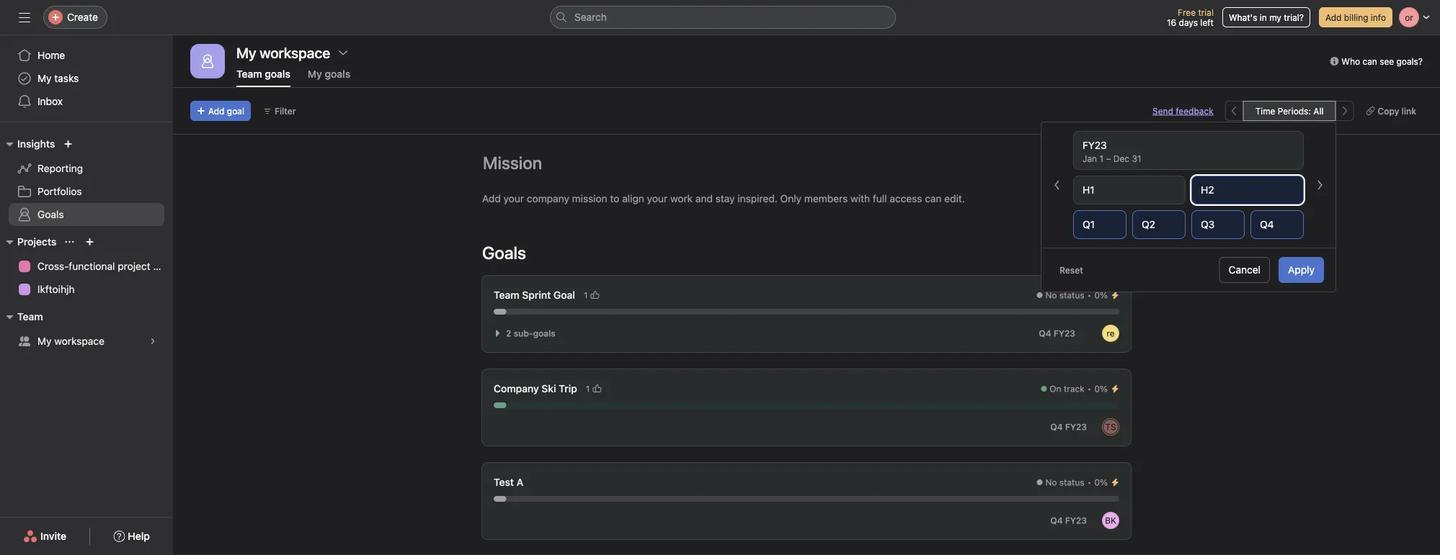 Task type: vqa. For each thing, say whether or not it's contained in the screenshot.
Template in Projects element
no



Task type: locate. For each thing, give the bounding box(es) containing it.
what's in my trial? button
[[1222, 7, 1310, 27]]

add for add your company mission to align your work and stay inspired. only members with full access can edit.
[[482, 193, 501, 205]]

fy23 left ts
[[1065, 422, 1087, 432]]

1 button right goal
[[581, 288, 602, 303]]

on track
[[1050, 384, 1084, 394]]

1 for team sprint goal
[[584, 290, 588, 301]]

can
[[1362, 56, 1377, 66], [925, 193, 942, 205]]

re
[[1107, 329, 1115, 339]]

2 • from the top
[[1087, 384, 1091, 394]]

0 vertical spatial no
[[1045, 290, 1057, 301]]

1 horizontal spatial add
[[482, 193, 501, 205]]

full
[[873, 193, 887, 205]]

goals up team sprint goal
[[482, 243, 526, 263]]

0 vertical spatial •
[[1087, 290, 1091, 301]]

1 horizontal spatial your
[[647, 193, 667, 205]]

0 vertical spatial • 0%
[[1087, 290, 1108, 301]]

q4 fy23 left bk button
[[1050, 516, 1087, 526]]

1 horizontal spatial can
[[1362, 56, 1377, 66]]

send feedback
[[1152, 106, 1213, 116]]

send
[[1152, 106, 1173, 116]]

new project or portfolio image
[[85, 238, 94, 246]]

1 • from the top
[[1087, 290, 1091, 301]]

• 0% for trip
[[1087, 384, 1108, 394]]

inbox link
[[9, 90, 164, 113]]

search button
[[550, 6, 896, 29]]

goals for my goals
[[325, 68, 350, 80]]

1 vertical spatial •
[[1087, 384, 1091, 394]]

who
[[1341, 56, 1360, 66]]

0 vertical spatial status
[[1059, 290, 1084, 301]]

• 0% right track
[[1087, 384, 1108, 394]]

q4 fy23 button for ts
[[1044, 417, 1093, 437]]

no status
[[1045, 290, 1084, 301], [1045, 478, 1084, 488]]

show options image
[[337, 47, 349, 58]]

my down team dropdown button
[[37, 335, 52, 347]]

my left tasks
[[37, 72, 52, 84]]

q4 fy23 button left re
[[1032, 324, 1082, 344]]

1 vertical spatial no status
[[1045, 478, 1084, 488]]

1 inside fy23 jan 1 – dec 31
[[1099, 154, 1103, 164]]

1 button for company ski trip
[[583, 382, 604, 396]]

sprint
[[522, 289, 551, 301]]

reset button
[[1053, 260, 1090, 280]]

status
[[1059, 290, 1084, 301], [1059, 478, 1084, 488]]

16
[[1167, 17, 1176, 27]]

q4
[[1260, 219, 1274, 231], [1039, 329, 1051, 339], [1050, 422, 1063, 432], [1050, 516, 1063, 526]]

fy23 up 'jan'
[[1083, 139, 1107, 151]]

2 vertical spatial q4 fy23 button
[[1044, 511, 1093, 531]]

31
[[1132, 154, 1141, 164]]

0% up re 'button'
[[1094, 290, 1108, 301]]

goals right "2"
[[533, 329, 556, 339]]

0 horizontal spatial goals
[[37, 209, 64, 221]]

my for my workspace
[[37, 335, 52, 347]]

1 • 0% from the top
[[1087, 290, 1108, 301]]

projects button
[[0, 234, 57, 251]]

fy23 left re 'button'
[[1054, 329, 1075, 339]]

goals?
[[1396, 56, 1423, 66]]

0% right track
[[1094, 384, 1108, 394]]

what's
[[1229, 12, 1257, 22]]

h1
[[1083, 184, 1094, 196]]

team goals
[[236, 68, 290, 80]]

team for team sprint goal
[[494, 289, 519, 301]]

teams element
[[0, 304, 173, 356]]

filter
[[275, 106, 296, 116]]

q4 for ts
[[1050, 422, 1063, 432]]

0 horizontal spatial add
[[208, 106, 224, 116]]

to
[[610, 193, 619, 205]]

team left sprint
[[494, 289, 519, 301]]

my down my workspace in the top of the page
[[308, 68, 322, 80]]

next year image
[[1314, 179, 1325, 191]]

goals down my workspace in the top of the page
[[265, 68, 290, 80]]

2 horizontal spatial add
[[1325, 12, 1342, 22]]

fy23 left bk button
[[1065, 516, 1087, 526]]

2 horizontal spatial goals
[[533, 329, 556, 339]]

add your company mission to align your work and stay inspired. only members with full access can edit.
[[482, 193, 965, 205]]

0 horizontal spatial goals
[[265, 68, 290, 80]]

time periods: all button
[[1243, 101, 1336, 121]]

fy23
[[1083, 139, 1107, 151], [1054, 329, 1075, 339], [1065, 422, 1087, 432], [1065, 516, 1087, 526]]

1 your from the left
[[503, 193, 524, 205]]

2 no status from the top
[[1045, 478, 1084, 488]]

goals down portfolios
[[37, 209, 64, 221]]

1 right goal
[[584, 290, 588, 301]]

0 horizontal spatial your
[[503, 193, 524, 205]]

my inside teams element
[[37, 335, 52, 347]]

2 vertical spatial 0%
[[1094, 478, 1108, 488]]

q4 fy23 button for re
[[1032, 324, 1082, 344]]

projects element
[[0, 229, 173, 304]]

your left company on the top of page
[[503, 193, 524, 205]]

q4 for re
[[1039, 329, 1051, 339]]

team inside dropdown button
[[17, 311, 43, 323]]

1 left – on the right top
[[1099, 154, 1103, 164]]

add left goal
[[208, 106, 224, 116]]

0 horizontal spatial can
[[925, 193, 942, 205]]

trip
[[559, 383, 577, 395]]

2 vertical spatial •
[[1087, 478, 1091, 488]]

goals down show options image
[[325, 68, 350, 80]]

0 vertical spatial add
[[1325, 12, 1342, 22]]

1 right trip
[[586, 384, 590, 394]]

add
[[1325, 12, 1342, 22], [208, 106, 224, 116], [482, 193, 501, 205]]

dec
[[1113, 154, 1129, 164]]

3 • from the top
[[1087, 478, 1091, 488]]

who can see goals?
[[1341, 56, 1423, 66]]

1 vertical spatial status
[[1059, 478, 1084, 488]]

bk
[[1105, 516, 1116, 526]]

1 button
[[581, 288, 602, 303], [583, 382, 604, 396]]

my workspace
[[236, 44, 330, 61]]

• for company ski trip
[[1087, 384, 1091, 394]]

team sprint goal
[[494, 289, 575, 301]]

0 vertical spatial 1 button
[[581, 288, 602, 303]]

trial?
[[1284, 12, 1304, 22]]

in
[[1260, 12, 1267, 22]]

track
[[1064, 384, 1084, 394]]

0 vertical spatial q4 fy23 button
[[1032, 324, 1082, 344]]

goals inside insights element
[[37, 209, 64, 221]]

filter button
[[257, 101, 302, 121]]

1 vertical spatial 1
[[584, 290, 588, 301]]

0 vertical spatial 0%
[[1094, 290, 1108, 301]]

• 0% down reset button
[[1087, 290, 1108, 301]]

q4 fy23 button down on track
[[1044, 417, 1093, 437]]

help
[[128, 531, 150, 543]]

my
[[1269, 12, 1281, 22]]

my goals link
[[308, 68, 350, 87]]

1 horizontal spatial team
[[236, 68, 262, 80]]

my workspace link
[[9, 330, 164, 353]]

1 button right trip
[[583, 382, 604, 396]]

team down the lkftoihjh
[[17, 311, 43, 323]]

2 horizontal spatial team
[[494, 289, 519, 301]]

my workspace
[[37, 335, 104, 347]]

team up goal
[[236, 68, 262, 80]]

2 vertical spatial q4 fy23
[[1050, 516, 1087, 526]]

0 vertical spatial goals
[[37, 209, 64, 221]]

2 your from the left
[[647, 193, 667, 205]]

1 vertical spatial no
[[1045, 478, 1057, 488]]

time periods: all
[[1255, 106, 1324, 116]]

1 vertical spatial q4 fy23
[[1050, 422, 1087, 432]]

portfolios link
[[9, 180, 164, 203]]

1 vertical spatial • 0%
[[1087, 384, 1108, 394]]

q4 fy23 left re
[[1039, 329, 1075, 339]]

cross-
[[37, 261, 69, 272]]

q2
[[1142, 219, 1155, 231]]

your right the align on the top of page
[[647, 193, 667, 205]]

can left "see"
[[1362, 56, 1377, 66]]

• 0% up bk button
[[1087, 478, 1108, 488]]

1 status from the top
[[1059, 290, 1084, 301]]

1 vertical spatial 0%
[[1094, 384, 1108, 394]]

test a
[[494, 477, 523, 489]]

your
[[503, 193, 524, 205], [647, 193, 667, 205]]

1 vertical spatial can
[[925, 193, 942, 205]]

• 0%
[[1087, 290, 1108, 301], [1087, 384, 1108, 394], [1087, 478, 1108, 488]]

q4 fy23 for bk
[[1050, 516, 1087, 526]]

2 • 0% from the top
[[1087, 384, 1108, 394]]

my tasks
[[37, 72, 79, 84]]

•
[[1087, 290, 1091, 301], [1087, 384, 1091, 394], [1087, 478, 1091, 488]]

1 vertical spatial 1 button
[[583, 382, 604, 396]]

fy23 for re
[[1054, 329, 1075, 339]]

1 button for team sprint goal
[[581, 288, 602, 303]]

1 vertical spatial team
[[494, 289, 519, 301]]

team
[[236, 68, 262, 80], [494, 289, 519, 301], [17, 311, 43, 323]]

2 vertical spatial add
[[482, 193, 501, 205]]

trial
[[1198, 7, 1214, 17]]

ski
[[542, 383, 556, 395]]

q4 fy23 for ts
[[1050, 422, 1087, 432]]

send feedback link
[[1152, 105, 1213, 117]]

0 vertical spatial team
[[236, 68, 262, 80]]

3 0% from the top
[[1094, 478, 1108, 488]]

0 vertical spatial 1
[[1099, 154, 1103, 164]]

copy link
[[1378, 106, 1416, 116]]

and
[[695, 193, 713, 205]]

q4 fy23 button left bk button
[[1044, 511, 1093, 531]]

apply
[[1288, 264, 1315, 276]]

2 vertical spatial 1
[[586, 384, 590, 394]]

my inside the global element
[[37, 72, 52, 84]]

previous year image
[[1052, 179, 1063, 191]]

2 vertical spatial • 0%
[[1087, 478, 1108, 488]]

0% for trip
[[1094, 384, 1108, 394]]

2 0% from the top
[[1094, 384, 1108, 394]]

1 vertical spatial q4 fy23 button
[[1044, 417, 1093, 437]]

q4 up cancel at the right of the page
[[1260, 219, 1274, 231]]

cross-functional project plan link
[[9, 255, 173, 278]]

q4 fy23 down on track
[[1050, 422, 1087, 432]]

insights
[[17, 138, 55, 150]]

0 vertical spatial no status
[[1045, 290, 1084, 301]]

jan
[[1083, 154, 1097, 164]]

1 for company ski trip
[[586, 384, 590, 394]]

0 horizontal spatial team
[[17, 311, 43, 323]]

add down 'mission title' text field at the left top of the page
[[482, 193, 501, 205]]

• 0% for goal
[[1087, 290, 1108, 301]]

1 0% from the top
[[1094, 290, 1108, 301]]

1 horizontal spatial goals
[[325, 68, 350, 80]]

see
[[1380, 56, 1394, 66]]

apply button
[[1279, 257, 1324, 283]]

0 vertical spatial can
[[1362, 56, 1377, 66]]

all
[[1313, 106, 1324, 116]]

my
[[308, 68, 322, 80], [37, 72, 52, 84], [37, 335, 52, 347]]

1 vertical spatial add
[[208, 106, 224, 116]]

add left billing in the top right of the page
[[1325, 12, 1342, 22]]

q4 left bk button
[[1050, 516, 1063, 526]]

goals inside button
[[533, 329, 556, 339]]

3 • 0% from the top
[[1087, 478, 1108, 488]]

q4 up on
[[1039, 329, 1051, 339]]

invite button
[[14, 524, 76, 550]]

reporting
[[37, 163, 83, 174]]

q4 down on
[[1050, 422, 1063, 432]]

1 vertical spatial goals
[[482, 243, 526, 263]]

insights element
[[0, 131, 173, 229]]

2 vertical spatial team
[[17, 311, 43, 323]]

• for team sprint goal
[[1087, 290, 1091, 301]]

can left edit.
[[925, 193, 942, 205]]

search list box
[[550, 6, 896, 29]]

0 vertical spatial q4 fy23
[[1039, 329, 1075, 339]]

0% up bk button
[[1094, 478, 1108, 488]]



Task type: describe. For each thing, give the bounding box(es) containing it.
my for my goals
[[308, 68, 322, 80]]

mission
[[572, 193, 607, 205]]

q4 fy23 button for bk
[[1044, 511, 1093, 531]]

lkftoihjh
[[37, 284, 75, 295]]

h2
[[1201, 184, 1214, 196]]

2 sub-goals button
[[488, 324, 559, 344]]

bk button
[[1102, 512, 1119, 530]]

add goal button
[[190, 101, 251, 121]]

fy23 for bk
[[1065, 516, 1087, 526]]

2
[[506, 329, 511, 339]]

inbox
[[37, 95, 63, 107]]

align
[[622, 193, 644, 205]]

create button
[[43, 6, 107, 29]]

project
[[118, 261, 150, 272]]

fy23 for ts
[[1065, 422, 1087, 432]]

hide sidebar image
[[19, 12, 30, 23]]

add goal
[[208, 106, 244, 116]]

functional
[[69, 261, 115, 272]]

help button
[[104, 524, 159, 550]]

fy23 jan 1 – dec 31
[[1083, 139, 1141, 164]]

1 no status from the top
[[1045, 290, 1084, 301]]

members
[[804, 193, 848, 205]]

only
[[780, 193, 801, 205]]

lkftoihjh link
[[9, 278, 164, 301]]

periods:
[[1278, 106, 1311, 116]]

stay
[[715, 193, 735, 205]]

goal
[[553, 289, 575, 301]]

ts button
[[1102, 419, 1119, 436]]

add billing info
[[1325, 12, 1386, 22]]

add billing info button
[[1319, 7, 1392, 27]]

–
[[1106, 154, 1111, 164]]

team goals link
[[236, 68, 290, 87]]

see details, my workspace image
[[148, 337, 157, 346]]

my for my tasks
[[37, 72, 52, 84]]

reporting link
[[9, 157, 164, 180]]

home link
[[9, 44, 164, 67]]

team button
[[0, 308, 43, 326]]

what's in my trial?
[[1229, 12, 1304, 22]]

free
[[1178, 7, 1196, 17]]

company ski trip
[[494, 383, 577, 395]]

cancel
[[1229, 264, 1261, 276]]

goals link
[[9, 203, 164, 226]]

company
[[527, 193, 569, 205]]

inspired.
[[738, 193, 777, 205]]

team for team goals
[[236, 68, 262, 80]]

goal
[[227, 106, 244, 116]]

cancel button
[[1219, 257, 1270, 283]]

a
[[517, 477, 523, 489]]

cross-functional project plan
[[37, 261, 173, 272]]

plan
[[153, 261, 173, 272]]

goals for team goals
[[265, 68, 290, 80]]

test
[[494, 477, 514, 489]]

sub-
[[514, 329, 533, 339]]

days
[[1179, 17, 1198, 27]]

add for add goal
[[208, 106, 224, 116]]

global element
[[0, 35, 173, 122]]

link
[[1402, 106, 1416, 116]]

time
[[1255, 106, 1275, 116]]

1 horizontal spatial goals
[[482, 243, 526, 263]]

reset
[[1059, 265, 1083, 275]]

access
[[890, 193, 922, 205]]

ts
[[1105, 422, 1116, 432]]

feedback
[[1176, 106, 1213, 116]]

q3
[[1201, 219, 1215, 231]]

workspace
[[54, 335, 104, 347]]

create
[[67, 11, 98, 23]]

show options, current sort, top image
[[65, 238, 74, 246]]

q4 for bk
[[1050, 516, 1063, 526]]

2 sub-goals
[[506, 329, 556, 339]]

on
[[1050, 384, 1061, 394]]

1 no from the top
[[1045, 290, 1057, 301]]

work
[[670, 193, 693, 205]]

company
[[494, 383, 539, 395]]

2 no from the top
[[1045, 478, 1057, 488]]

new image
[[64, 140, 72, 148]]

search
[[574, 11, 607, 23]]

tasks
[[54, 72, 79, 84]]

fy23 inside fy23 jan 1 – dec 31
[[1083, 139, 1107, 151]]

Mission title text field
[[474, 146, 546, 179]]

copy
[[1378, 106, 1399, 116]]

free trial 16 days left
[[1167, 7, 1214, 27]]

q4 fy23 for re
[[1039, 329, 1075, 339]]

billing
[[1344, 12, 1368, 22]]

2 status from the top
[[1059, 478, 1084, 488]]

insights button
[[0, 135, 55, 153]]

projects
[[17, 236, 57, 248]]

re button
[[1102, 325, 1119, 342]]

0% for goal
[[1094, 290, 1108, 301]]

add for add billing info
[[1325, 12, 1342, 22]]



